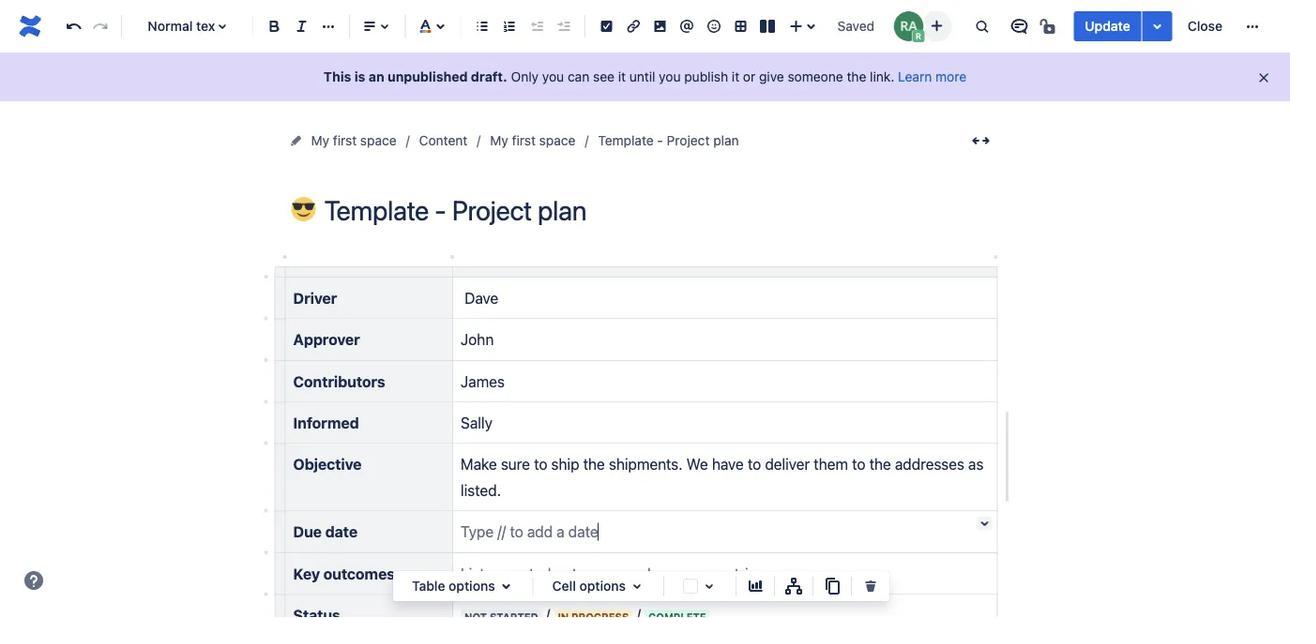 Task type: vqa. For each thing, say whether or not it's contained in the screenshot.
dismiss image
yes



Task type: describe. For each thing, give the bounding box(es) containing it.
no restrictions image
[[1039, 15, 1061, 38]]

we
[[687, 456, 709, 474]]

only
[[511, 69, 539, 84]]

make page full-width image
[[970, 130, 993, 152]]

2 horizontal spatial the
[[870, 456, 892, 474]]

add image, video, or file image
[[649, 15, 672, 38]]

text
[[196, 18, 220, 34]]

numbered list ⌘⇧7 image
[[498, 15, 521, 38]]

-
[[658, 133, 664, 148]]

1 my first space from the left
[[311, 133, 397, 148]]

redo ⌘⇧z image
[[89, 15, 112, 38]]

1 my first space link from the left
[[311, 130, 397, 152]]

someone
[[788, 69, 844, 84]]

Give this page a title text field
[[324, 195, 998, 226]]

1 it from the left
[[618, 69, 626, 84]]

outdent ⇧tab image
[[526, 15, 548, 38]]

unpublished
[[388, 69, 468, 84]]

listed.
[[461, 482, 501, 500]]

table options button
[[401, 576, 525, 598]]

draft.
[[471, 69, 508, 84]]

sally
[[461, 414, 493, 432]]

this
[[324, 69, 351, 84]]

align left image
[[359, 15, 381, 38]]

outcomes
[[324, 565, 395, 583]]

is
[[355, 69, 366, 84]]

more formatting image
[[317, 15, 340, 38]]

due
[[293, 523, 322, 541]]

update
[[1086, 18, 1131, 34]]

1 space from the left
[[360, 133, 397, 148]]

dismiss image
[[1257, 70, 1272, 85]]

key
[[293, 565, 320, 583]]

template - project plan link
[[598, 130, 739, 152]]

have
[[712, 456, 744, 474]]

or
[[743, 69, 756, 84]]

manage connected data image
[[783, 576, 805, 598]]

approver
[[293, 331, 360, 349]]

date
[[325, 523, 358, 541]]

table
[[412, 579, 445, 594]]

emoji image
[[703, 15, 725, 38]]

action item image
[[596, 15, 618, 38]]

help image
[[23, 570, 45, 592]]

options for table options
[[449, 579, 495, 594]]

2 to from the left
[[748, 456, 762, 474]]

first for first "my first space" link
[[333, 133, 357, 148]]

more image
[[1242, 15, 1265, 38]]

key outcomes
[[293, 565, 395, 583]]

0 horizontal spatial the
[[583, 456, 605, 474]]

james
[[461, 373, 505, 390]]

copy image
[[821, 576, 844, 598]]

contributors
[[293, 373, 385, 390]]

my for first "my first space" link
[[311, 133, 330, 148]]

2 it from the left
[[732, 69, 740, 84]]

:sunglasses: image
[[291, 197, 316, 222]]

make
[[461, 456, 497, 474]]

john
[[461, 331, 494, 349]]

sure
[[501, 456, 530, 474]]

learn
[[898, 69, 932, 84]]

2 you from the left
[[659, 69, 681, 84]]

2 my first space link from the left
[[490, 130, 576, 152]]

can
[[568, 69, 590, 84]]

deliver
[[765, 456, 810, 474]]

cell options
[[553, 579, 626, 594]]

adjust update settings image
[[1147, 15, 1169, 38]]

2 space from the left
[[539, 133, 576, 148]]

1 horizontal spatial the
[[847, 69, 867, 84]]

indent tab image
[[553, 15, 575, 38]]

driver
[[293, 289, 337, 307]]



Task type: locate. For each thing, give the bounding box(es) containing it.
close button
[[1177, 11, 1234, 41]]

my first space link down only
[[490, 130, 576, 152]]

saved
[[838, 18, 875, 34]]

options inside the cell options "dropdown button"
[[580, 579, 626, 594]]

expand dropdown menu image
[[626, 576, 649, 598]]

Main content area, start typing to enter text. text field
[[274, 253, 1012, 619]]

bullet list ⌘⇧8 image
[[471, 15, 494, 38]]

1 options from the left
[[449, 579, 495, 594]]

options
[[449, 579, 495, 594], [580, 579, 626, 594]]

0 horizontal spatial my first space link
[[311, 130, 397, 152]]

layouts image
[[757, 15, 779, 38]]

addresses
[[895, 456, 965, 474]]

2 options from the left
[[580, 579, 626, 594]]

due date
[[293, 523, 358, 541]]

0 horizontal spatial first
[[333, 133, 357, 148]]

italic ⌘i image
[[291, 15, 313, 38]]

to
[[534, 456, 548, 474], [748, 456, 762, 474], [852, 456, 866, 474]]

as
[[969, 456, 984, 474]]

them
[[814, 456, 849, 474]]

my first space link right move this page icon
[[311, 130, 397, 152]]

the left link.
[[847, 69, 867, 84]]

options inside table options popup button
[[449, 579, 495, 594]]

2 first from the left
[[512, 133, 536, 148]]

0 horizontal spatial space
[[360, 133, 397, 148]]

mention image
[[676, 15, 699, 38]]

0 horizontal spatial it
[[618, 69, 626, 84]]

1 first from the left
[[333, 133, 357, 148]]

3 to from the left
[[852, 456, 866, 474]]

cell options button
[[541, 576, 656, 598]]

project
[[667, 133, 710, 148]]

my right move this page icon
[[311, 133, 330, 148]]

1 horizontal spatial my
[[490, 133, 509, 148]]

template - project plan
[[598, 133, 739, 148]]

1 horizontal spatial you
[[659, 69, 681, 84]]

invite to edit image
[[926, 15, 948, 37]]

0 horizontal spatial my
[[311, 133, 330, 148]]

expand dropdown menu image
[[495, 576, 518, 598]]

first right move this page icon
[[333, 133, 357, 148]]

to left ship
[[534, 456, 548, 474]]

cell background image
[[698, 576, 721, 598]]

make sure to ship the shipments. we have to deliver them to the addresses as listed.
[[461, 456, 988, 500]]

2 my from the left
[[490, 133, 509, 148]]

it right see
[[618, 69, 626, 84]]

options for cell options
[[580, 579, 626, 594]]

0 horizontal spatial options
[[449, 579, 495, 594]]

1 horizontal spatial to
[[748, 456, 762, 474]]

the right ship
[[583, 456, 605, 474]]

the
[[847, 69, 867, 84], [583, 456, 605, 474], [870, 456, 892, 474]]

0 horizontal spatial my first space
[[311, 133, 397, 148]]

my first space right move this page icon
[[311, 133, 397, 148]]

ruby anderson image
[[894, 11, 924, 41]]

an
[[369, 69, 385, 84]]

1 horizontal spatial options
[[580, 579, 626, 594]]

this is an unpublished draft. only you can see it until you publish it or give someone the link. learn more
[[324, 69, 967, 84]]

ship
[[552, 456, 580, 474]]

my first space
[[311, 133, 397, 148], [490, 133, 576, 148]]

move this page image
[[289, 133, 304, 148]]

link.
[[870, 69, 895, 84]]

find and replace image
[[971, 15, 994, 38]]

more
[[936, 69, 967, 84]]

see
[[593, 69, 615, 84]]

it left or
[[732, 69, 740, 84]]

my first space down only
[[490, 133, 576, 148]]

you
[[542, 69, 564, 84], [659, 69, 681, 84]]

1 horizontal spatial first
[[512, 133, 536, 148]]

close
[[1188, 18, 1223, 34]]

plan
[[714, 133, 739, 148]]

the right the them
[[870, 456, 892, 474]]

you left can
[[542, 69, 564, 84]]

first down only
[[512, 133, 536, 148]]

bold ⌘b image
[[263, 15, 286, 38]]

first for second "my first space" link from the left
[[512, 133, 536, 148]]

my first space link
[[311, 130, 397, 152], [490, 130, 576, 152]]

to right the them
[[852, 456, 866, 474]]

space down can
[[539, 133, 576, 148]]

1 horizontal spatial my first space link
[[490, 130, 576, 152]]

1 horizontal spatial it
[[732, 69, 740, 84]]

comment icon image
[[1009, 15, 1031, 38]]

2 my first space from the left
[[490, 133, 576, 148]]

first
[[333, 133, 357, 148], [512, 133, 536, 148]]

normal
[[148, 18, 193, 34]]

objective
[[293, 456, 362, 474]]

remove image
[[860, 576, 882, 598]]

1 horizontal spatial space
[[539, 133, 576, 148]]

template
[[598, 133, 654, 148]]

0 horizontal spatial to
[[534, 456, 548, 474]]

options right table
[[449, 579, 495, 594]]

it
[[618, 69, 626, 84], [732, 69, 740, 84]]

my for second "my first space" link from the left
[[490, 133, 509, 148]]

space
[[360, 133, 397, 148], [539, 133, 576, 148]]

confluence image
[[15, 11, 45, 41]]

1 horizontal spatial my first space
[[490, 133, 576, 148]]

cell
[[553, 579, 576, 594]]

shipments.
[[609, 456, 683, 474]]

to right have
[[748, 456, 762, 474]]

dave
[[461, 289, 499, 307]]

informed
[[293, 414, 359, 432]]

:sunglasses: image
[[291, 197, 316, 222]]

link image
[[622, 15, 645, 38]]

1 to from the left
[[534, 456, 548, 474]]

my
[[311, 133, 330, 148], [490, 133, 509, 148]]

normal text button
[[130, 6, 245, 47]]

until
[[630, 69, 656, 84]]

chart image
[[744, 576, 767, 598]]

normal text
[[148, 18, 220, 34]]

options right cell on the left bottom
[[580, 579, 626, 594]]

update button
[[1074, 11, 1142, 41]]

content link
[[419, 130, 468, 152]]

1 my from the left
[[311, 133, 330, 148]]

confluence image
[[15, 11, 45, 41]]

content
[[419, 133, 468, 148]]

learn more link
[[898, 69, 967, 84]]

undo ⌘z image
[[62, 15, 85, 38]]

give
[[759, 69, 785, 84]]

0 horizontal spatial you
[[542, 69, 564, 84]]

1 you from the left
[[542, 69, 564, 84]]

space down an
[[360, 133, 397, 148]]

table options
[[412, 579, 495, 594]]

publish
[[685, 69, 729, 84]]

2 horizontal spatial to
[[852, 456, 866, 474]]

table image
[[730, 15, 752, 38]]

my right content
[[490, 133, 509, 148]]

you right until
[[659, 69, 681, 84]]



